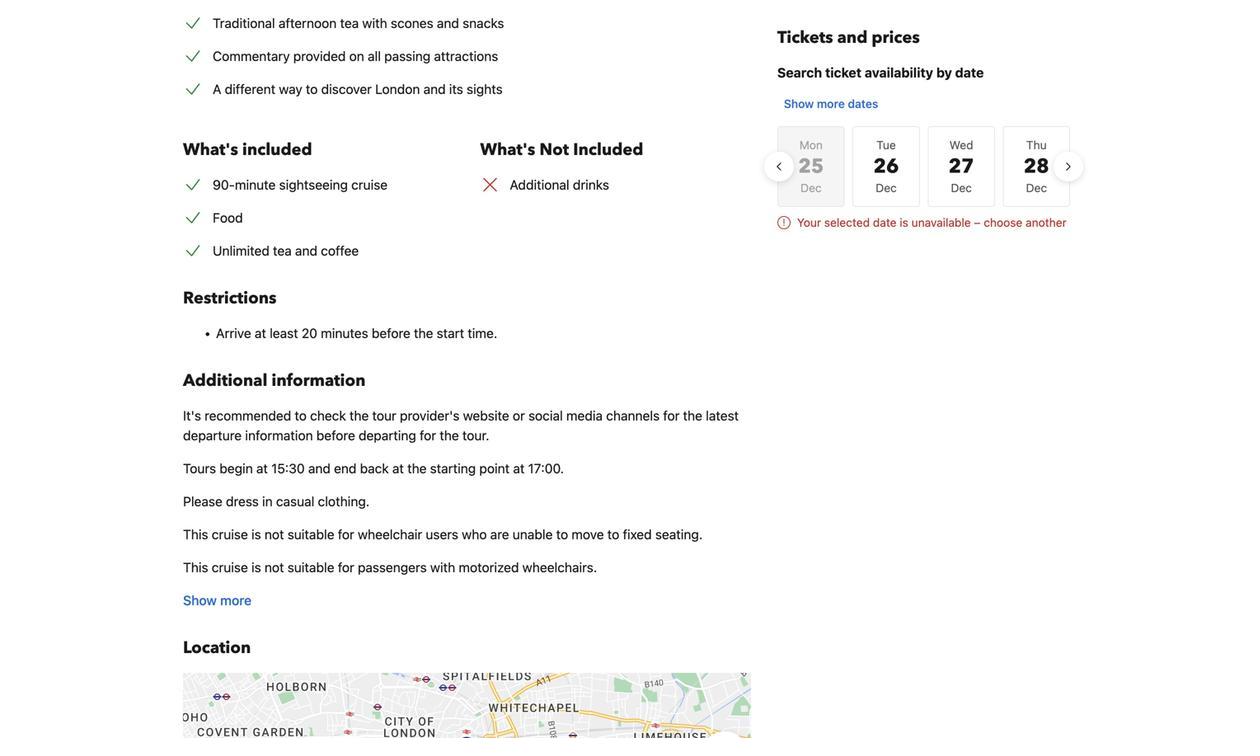 Task type: locate. For each thing, give the bounding box(es) containing it.
cruise down dress
[[212, 527, 248, 542]]

show for show more
[[183, 593, 217, 608]]

0 vertical spatial not
[[265, 527, 284, 542]]

region
[[765, 119, 1084, 214]]

0 vertical spatial more
[[817, 97, 845, 111]]

back
[[360, 461, 389, 476]]

cruise right sightseeing
[[352, 177, 388, 193]]

london
[[375, 81, 420, 97]]

2 not from the top
[[265, 560, 284, 575]]

0 vertical spatial this
[[183, 527, 208, 542]]

this cruise is not suitable for passengers with motorized wheelchairs.
[[183, 560, 597, 575]]

and
[[437, 15, 459, 31], [838, 26, 868, 49], [424, 81, 446, 97], [295, 243, 318, 259], [308, 461, 331, 476]]

show for show more dates
[[784, 97, 814, 111]]

is
[[900, 216, 909, 229], [252, 527, 261, 542], [252, 560, 261, 575]]

for
[[664, 408, 680, 424], [420, 428, 436, 443], [338, 527, 355, 542], [338, 560, 355, 575]]

1 vertical spatial this
[[183, 560, 208, 575]]

and left its
[[424, 81, 446, 97]]

more up location
[[220, 593, 252, 608]]

0 vertical spatial is
[[900, 216, 909, 229]]

1 dec from the left
[[801, 181, 822, 195]]

minute
[[235, 177, 276, 193]]

provided
[[293, 48, 346, 64]]

for left passengers
[[338, 560, 355, 575]]

commentary provided on all passing attractions
[[213, 48, 499, 64]]

suitable
[[288, 527, 335, 542], [288, 560, 335, 575]]

tea up commentary provided on all passing attractions
[[340, 15, 359, 31]]

commentary
[[213, 48, 290, 64]]

0 vertical spatial suitable
[[288, 527, 335, 542]]

to
[[306, 81, 318, 97], [295, 408, 307, 424], [556, 527, 568, 542], [608, 527, 620, 542]]

your selected date is unavailable – choose another
[[798, 216, 1067, 229]]

information up 15:30
[[245, 428, 313, 443]]

date right selected
[[873, 216, 897, 229]]

additional for additional information
[[183, 370, 268, 392]]

dates
[[848, 97, 879, 111]]

to right way
[[306, 81, 318, 97]]

wheelchair
[[358, 527, 423, 542]]

dec inside the "tue 26 dec"
[[876, 181, 897, 195]]

is down dress
[[252, 527, 261, 542]]

ticket
[[826, 65, 862, 80]]

1 vertical spatial cruise
[[212, 527, 248, 542]]

1 horizontal spatial additional
[[510, 177, 570, 193]]

this up the show more
[[183, 560, 208, 575]]

is for this cruise is not suitable for passengers with motorized wheelchairs.
[[252, 560, 261, 575]]

before right minutes
[[372, 325, 411, 341]]

1 vertical spatial is
[[252, 527, 261, 542]]

dec down 25
[[801, 181, 822, 195]]

prices
[[872, 26, 920, 49]]

way
[[279, 81, 303, 97]]

2 vertical spatial cruise
[[212, 560, 248, 575]]

not
[[265, 527, 284, 542], [265, 560, 284, 575]]

and left end
[[308, 461, 331, 476]]

1 horizontal spatial tea
[[340, 15, 359, 31]]

for right channels
[[664, 408, 680, 424]]

additional up recommended
[[183, 370, 268, 392]]

thu
[[1027, 138, 1047, 152]]

1 vertical spatial before
[[317, 428, 355, 443]]

date
[[956, 65, 984, 80], [873, 216, 897, 229]]

unlimited tea and coffee
[[213, 243, 359, 259]]

show down search
[[784, 97, 814, 111]]

dec for 27
[[951, 181, 973, 195]]

for down clothing.
[[338, 527, 355, 542]]

seating.
[[656, 527, 703, 542]]

show inside show more button
[[183, 593, 217, 608]]

2 vertical spatial is
[[252, 560, 261, 575]]

0 horizontal spatial tea
[[273, 243, 292, 259]]

with
[[362, 15, 387, 31], [431, 560, 456, 575]]

additional down not
[[510, 177, 570, 193]]

1 horizontal spatial with
[[431, 560, 456, 575]]

1 horizontal spatial more
[[817, 97, 845, 111]]

restrictions
[[183, 287, 277, 310]]

another
[[1026, 216, 1067, 229]]

information
[[272, 370, 366, 392], [245, 428, 313, 443]]

1 horizontal spatial before
[[372, 325, 411, 341]]

27
[[949, 153, 975, 180]]

2 this from the top
[[183, 560, 208, 575]]

the left latest
[[683, 408, 703, 424]]

the left starting
[[408, 461, 427, 476]]

not for passengers
[[265, 560, 284, 575]]

it's recommended to check the tour provider's website or social media channels for the latest departure information before departing for the tour.
[[183, 408, 739, 443]]

the
[[414, 325, 433, 341], [350, 408, 369, 424], [683, 408, 703, 424], [440, 428, 459, 443], [408, 461, 427, 476]]

departure
[[183, 428, 242, 443]]

what's up 90-
[[183, 139, 238, 161]]

dec inside thu 28 dec
[[1027, 181, 1048, 195]]

map region
[[2, 544, 847, 738]]

unavailable
[[912, 216, 971, 229]]

availability
[[865, 65, 934, 80]]

0 vertical spatial additional
[[510, 177, 570, 193]]

0 vertical spatial show
[[784, 97, 814, 111]]

choose
[[984, 216, 1023, 229]]

1 vertical spatial additional
[[183, 370, 268, 392]]

0 horizontal spatial date
[[873, 216, 897, 229]]

channels
[[606, 408, 660, 424]]

fixed
[[623, 527, 652, 542]]

show inside show more dates button
[[784, 97, 814, 111]]

traditional
[[213, 15, 275, 31]]

4 dec from the left
[[1027, 181, 1048, 195]]

dec
[[801, 181, 822, 195], [876, 181, 897, 195], [951, 181, 973, 195], [1027, 181, 1048, 195]]

to left check at the left of the page
[[295, 408, 307, 424]]

information up check at the left of the page
[[272, 370, 366, 392]]

its
[[449, 81, 463, 97]]

this
[[183, 527, 208, 542], [183, 560, 208, 575]]

0 horizontal spatial what's
[[183, 139, 238, 161]]

1 suitable from the top
[[288, 527, 335, 542]]

1 vertical spatial more
[[220, 593, 252, 608]]

what's not included
[[480, 139, 644, 161]]

wed 27 dec
[[949, 138, 975, 195]]

dec down 28
[[1027, 181, 1048, 195]]

tickets and prices
[[778, 26, 920, 49]]

1 horizontal spatial what's
[[480, 139, 536, 161]]

not
[[540, 139, 569, 161]]

media
[[567, 408, 603, 424]]

clothing.
[[318, 494, 370, 509]]

at left least on the left of page
[[255, 325, 266, 341]]

tea right unlimited
[[273, 243, 292, 259]]

0 vertical spatial before
[[372, 325, 411, 341]]

3 dec from the left
[[951, 181, 973, 195]]

cruise for passengers
[[212, 560, 248, 575]]

1 this from the top
[[183, 527, 208, 542]]

with up all
[[362, 15, 387, 31]]

2 dec from the left
[[876, 181, 897, 195]]

with down this cruise is not suitable for wheelchair users who are unable to move to fixed seating.
[[431, 560, 456, 575]]

to left move
[[556, 527, 568, 542]]

additional
[[510, 177, 570, 193], [183, 370, 268, 392]]

website
[[463, 408, 510, 424]]

dec inside wed 27 dec
[[951, 181, 973, 195]]

tours
[[183, 461, 216, 476]]

before down check at the left of the page
[[317, 428, 355, 443]]

arrive
[[216, 325, 251, 341]]

the left 'tour.'
[[440, 428, 459, 443]]

this for this cruise is not suitable for wheelchair users who are unable to move to fixed seating.
[[183, 527, 208, 542]]

passengers
[[358, 560, 427, 575]]

show up location
[[183, 593, 217, 608]]

1 horizontal spatial show
[[784, 97, 814, 111]]

users
[[426, 527, 459, 542]]

26
[[874, 153, 900, 180]]

1 vertical spatial date
[[873, 216, 897, 229]]

0 horizontal spatial show
[[183, 593, 217, 608]]

2 suitable from the top
[[288, 560, 335, 575]]

1 vertical spatial suitable
[[288, 560, 335, 575]]

dec down 27
[[951, 181, 973, 195]]

suitable for passengers
[[288, 560, 335, 575]]

1 vertical spatial information
[[245, 428, 313, 443]]

1 vertical spatial not
[[265, 560, 284, 575]]

to inside it's recommended to check the tour provider's website or social media channels for the latest departure information before departing for the tour.
[[295, 408, 307, 424]]

what's for what's included
[[183, 139, 238, 161]]

food
[[213, 210, 243, 226]]

and left snacks
[[437, 15, 459, 31]]

move
[[572, 527, 604, 542]]

at right "begin"
[[256, 461, 268, 476]]

additional for additional drinks
[[510, 177, 570, 193]]

what's left not
[[480, 139, 536, 161]]

cruise up the show more
[[212, 560, 248, 575]]

is up show more button
[[252, 560, 261, 575]]

more
[[817, 97, 845, 111], [220, 593, 252, 608]]

this for this cruise is not suitable for passengers with motorized wheelchairs.
[[183, 560, 208, 575]]

1 vertical spatial show
[[183, 593, 217, 608]]

0 vertical spatial cruise
[[352, 177, 388, 193]]

dec down '26'
[[876, 181, 897, 195]]

cruise
[[352, 177, 388, 193], [212, 527, 248, 542], [212, 560, 248, 575]]

dec inside mon 25 dec
[[801, 181, 822, 195]]

end
[[334, 461, 357, 476]]

more left dates on the top of page
[[817, 97, 845, 111]]

is left unavailable
[[900, 216, 909, 229]]

0 horizontal spatial more
[[220, 593, 252, 608]]

this down please
[[183, 527, 208, 542]]

are
[[491, 527, 509, 542]]

on
[[349, 48, 364, 64]]

please dress in casual clothing.
[[183, 494, 370, 509]]

1 not from the top
[[265, 527, 284, 542]]

dec for 28
[[1027, 181, 1048, 195]]

1 what's from the left
[[183, 139, 238, 161]]

tea
[[340, 15, 359, 31], [273, 243, 292, 259]]

2 what's from the left
[[480, 139, 536, 161]]

sightseeing
[[279, 177, 348, 193]]

0 horizontal spatial additional
[[183, 370, 268, 392]]

a different way to discover london and its sights
[[213, 81, 503, 97]]

it's
[[183, 408, 201, 424]]

date right the by
[[956, 65, 984, 80]]

show more dates button
[[778, 89, 885, 119]]

what's for what's not included
[[480, 139, 536, 161]]

discover
[[321, 81, 372, 97]]

show
[[784, 97, 814, 111], [183, 593, 217, 608]]

tours begin at 15:30 and end back at the starting point at 17:00.
[[183, 461, 564, 476]]

tour.
[[463, 428, 490, 443]]

afternoon
[[279, 15, 337, 31]]

starting
[[430, 461, 476, 476]]

90-minute sightseeing cruise
[[213, 177, 388, 193]]

begin
[[220, 461, 253, 476]]

0 horizontal spatial before
[[317, 428, 355, 443]]

0 vertical spatial date
[[956, 65, 984, 80]]

0 vertical spatial with
[[362, 15, 387, 31]]



Task type: vqa. For each thing, say whether or not it's contained in the screenshot.
availability
yes



Task type: describe. For each thing, give the bounding box(es) containing it.
1 vertical spatial tea
[[273, 243, 292, 259]]

a
[[213, 81, 221, 97]]

latest
[[706, 408, 739, 424]]

traditional afternoon tea with scones and snacks
[[213, 15, 504, 31]]

28
[[1024, 153, 1050, 180]]

drinks
[[573, 177, 610, 193]]

arrive at least 20 minutes before the start time.
[[216, 325, 498, 341]]

1 vertical spatial with
[[431, 560, 456, 575]]

mon
[[800, 138, 823, 152]]

information inside it's recommended to check the tour provider's website or social media channels for the latest departure information before departing for the tour.
[[245, 428, 313, 443]]

motorized
[[459, 560, 519, 575]]

in
[[262, 494, 273, 509]]

before inside it's recommended to check the tour provider's website or social media channels for the latest departure information before departing for the tour.
[[317, 428, 355, 443]]

not for wheelchair
[[265, 527, 284, 542]]

dec for 25
[[801, 181, 822, 195]]

tour
[[372, 408, 397, 424]]

snacks
[[463, 15, 504, 31]]

suitable for wheelchair
[[288, 527, 335, 542]]

show more
[[183, 593, 252, 608]]

or
[[513, 408, 525, 424]]

show more button
[[183, 591, 252, 610]]

dress
[[226, 494, 259, 509]]

region containing 25
[[765, 119, 1084, 214]]

least
[[270, 325, 298, 341]]

additional drinks
[[510, 177, 610, 193]]

at right back
[[393, 461, 404, 476]]

thu 28 dec
[[1024, 138, 1050, 195]]

wed
[[950, 138, 974, 152]]

wheelchairs.
[[523, 560, 597, 575]]

who
[[462, 527, 487, 542]]

more for show more
[[220, 593, 252, 608]]

selected
[[825, 216, 870, 229]]

the left tour
[[350, 408, 369, 424]]

all
[[368, 48, 381, 64]]

attractions
[[434, 48, 499, 64]]

tickets
[[778, 26, 834, 49]]

start
[[437, 325, 465, 341]]

please
[[183, 494, 223, 509]]

minutes
[[321, 325, 368, 341]]

search
[[778, 65, 823, 80]]

unable
[[513, 527, 553, 542]]

tue 26 dec
[[874, 138, 900, 195]]

more for show more dates
[[817, 97, 845, 111]]

this cruise is not suitable for wheelchair users who are unable to move to fixed seating.
[[183, 527, 703, 542]]

cruise for wheelchair
[[212, 527, 248, 542]]

20
[[302, 325, 318, 341]]

provider's
[[400, 408, 460, 424]]

15:30
[[272, 461, 305, 476]]

what's included
[[183, 139, 312, 161]]

and up 'ticket'
[[838, 26, 868, 49]]

sights
[[467, 81, 503, 97]]

is for this cruise is not suitable for wheelchair users who are unable to move to fixed seating.
[[252, 527, 261, 542]]

0 vertical spatial tea
[[340, 15, 359, 31]]

point
[[480, 461, 510, 476]]

by
[[937, 65, 953, 80]]

mon 25 dec
[[799, 138, 824, 195]]

scones
[[391, 15, 434, 31]]

0 horizontal spatial with
[[362, 15, 387, 31]]

time.
[[468, 325, 498, 341]]

coffee
[[321, 243, 359, 259]]

1 horizontal spatial date
[[956, 65, 984, 80]]

the left start
[[414, 325, 433, 341]]

departing
[[359, 428, 416, 443]]

different
[[225, 81, 276, 97]]

dec for 26
[[876, 181, 897, 195]]

location
[[183, 637, 251, 660]]

–
[[975, 216, 981, 229]]

recommended
[[205, 408, 291, 424]]

check
[[310, 408, 346, 424]]

0 vertical spatial information
[[272, 370, 366, 392]]

casual
[[276, 494, 315, 509]]

for down provider's
[[420, 428, 436, 443]]

17:00.
[[528, 461, 564, 476]]

at right point
[[513, 461, 525, 476]]

unlimited
[[213, 243, 270, 259]]

social
[[529, 408, 563, 424]]

25
[[799, 153, 824, 180]]

to left 'fixed'
[[608, 527, 620, 542]]

additional information
[[183, 370, 366, 392]]

passing
[[385, 48, 431, 64]]

your
[[798, 216, 822, 229]]

and left the coffee at the top of page
[[295, 243, 318, 259]]



